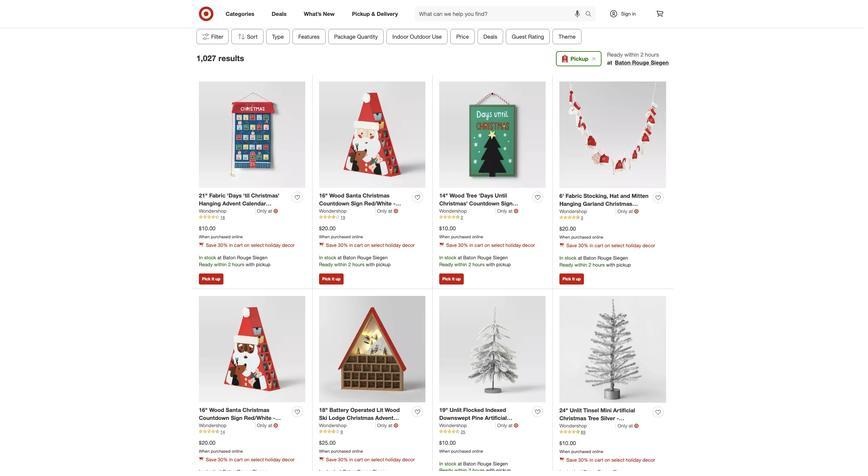 Task type: locate. For each thing, give the bounding box(es) containing it.
purchased down 3
[[572, 235, 592, 240]]

wondershop for 25
[[440, 423, 467, 429]]

& right paper
[[333, 14, 337, 20]]

only at ¬ for 9
[[377, 422, 399, 429]]

'days inside 21" fabric 'days 'til christmas' hanging advent calendar blue/red - wondershop™
[[227, 192, 242, 199]]

1 horizontal spatial christmas'
[[440, 200, 468, 207]]

0 horizontal spatial pickup
[[352, 10, 370, 17]]

siegen
[[651, 59, 669, 66], [253, 255, 268, 260], [373, 255, 388, 260], [493, 255, 508, 260], [614, 255, 629, 261], [493, 461, 508, 467]]

1 vertical spatial 16"
[[199, 407, 208, 414]]

when for 2
[[440, 234, 450, 239]]

red/white
[[364, 200, 392, 207], [605, 208, 633, 215], [244, 415, 272, 422]]

matching
[[519, 14, 539, 20]]

¬ for 89
[[635, 423, 639, 430]]

& left delivery
[[372, 10, 376, 17]]

2 it from the left
[[332, 277, 335, 282]]

purchased down 19
[[331, 234, 351, 239]]

unlit inside 19" unlit flocked indexed downswept pine artificial christmas tree with round base - wondershop™
[[450, 407, 462, 414]]

hours for 6' fabric stocking, hat and mitten hanging garland christmas advent calendar red/white - wondershop™
[[593, 262, 605, 268]]

- down mitten
[[634, 208, 637, 215]]

16" wood santa christmas countdown sign red/white - wondershop™ link
[[319, 192, 410, 215], [199, 406, 289, 430]]

2 'days from the left
[[479, 192, 494, 199]]

1 horizontal spatial 16" wood santa christmas countdown sign red/white - wondershop™ link
[[319, 192, 410, 215]]

pickup inside button
[[571, 55, 589, 62]]

2 up from the left
[[336, 277, 341, 282]]

base
[[512, 423, 526, 430]]

21"
[[199, 192, 208, 199]]

holiday down the 14 link
[[265, 457, 281, 463]]

$10.00 when purchased online down 25
[[440, 440, 484, 454]]

with
[[246, 261, 255, 267], [366, 261, 375, 267], [486, 261, 495, 267], [607, 262, 616, 268], [481, 423, 492, 430]]

ready for 6' fabric stocking, hat and mitten hanging garland christmas advent calendar red/white - wondershop™
[[560, 262, 574, 268]]

unlit up downswept
[[450, 407, 462, 414]]

0 horizontal spatial 16"
[[199, 407, 208, 414]]

christmas' inside 21" fabric 'days 'til christmas' hanging advent calendar blue/red - wondershop™
[[251, 192, 280, 199]]

4 pick it up from the left
[[563, 277, 581, 282]]

rouge for 16" wood santa christmas countdown sign red/white - wondershop™
[[358, 255, 372, 260]]

holiday
[[265, 242, 281, 248], [386, 242, 401, 248], [506, 242, 521, 248], [626, 242, 642, 248], [265, 457, 281, 463], [386, 457, 401, 463], [626, 457, 642, 463]]

14
[[221, 430, 225, 435]]

save 30% in cart on select holiday decor down the 9 'link' on the bottom
[[326, 457, 415, 463]]

christmas' up green
[[440, 200, 468, 207]]

select down 16 link
[[251, 242, 264, 248]]

0 horizontal spatial hanging
[[199, 200, 221, 207]]

outdoor
[[410, 33, 431, 40]]

$10.00 down green
[[440, 225, 456, 232]]

0 vertical spatial calendar
[[242, 200, 266, 207]]

1 horizontal spatial red/white
[[364, 200, 392, 207]]

1 'days from the left
[[227, 192, 242, 199]]

save 30% in cart on select holiday decor down 89 link
[[567, 457, 656, 463]]

21" fabric 'days 'til christmas' hanging advent calendar blue/red - wondershop™
[[199, 192, 280, 215]]

$10.00 when purchased online down 89
[[560, 440, 604, 454]]

when for 89
[[560, 449, 571, 454]]

pickup
[[352, 10, 370, 17], [571, 55, 589, 62]]

- down lit
[[376, 423, 378, 430]]

6' fabric stocking, hat and mitten hanging garland christmas advent calendar red/white - wondershop™
[[560, 193, 649, 223]]

cart
[[234, 242, 243, 248], [355, 242, 363, 248], [475, 242, 484, 248], [595, 242, 604, 248], [234, 457, 243, 463], [355, 457, 363, 463], [595, 457, 604, 463]]

wondershop for 14
[[199, 423, 227, 429]]

wondershop down 'lodge'
[[319, 423, 347, 429]]

16" wood santa christmas countdown sign red/white - wondershop™ image
[[319, 81, 426, 188], [319, 81, 426, 188], [199, 296, 306, 403], [199, 296, 306, 403]]

wondershop link up 14
[[199, 422, 256, 429]]

wondershop link up 3
[[560, 208, 617, 215]]

18" battery operated lit wood ski lodge christmas advent calendar red/brown - wondershop™ image
[[319, 296, 426, 403], [319, 296, 426, 403]]

pick for 16" wood santa christmas countdown sign red/white - wondershop™
[[322, 277, 331, 282]]

save 30% in cart on select holiday decor
[[206, 242, 295, 248], [326, 242, 415, 248], [447, 242, 535, 248], [567, 242, 656, 248], [206, 457, 295, 463], [326, 457, 415, 463], [567, 457, 656, 463]]

ski
[[319, 415, 327, 422]]

rouge for 14" wood tree 'days until christmas' countdown sign green - wondershop™
[[478, 255, 492, 260]]

red/white inside "6' fabric stocking, hat and mitten hanging garland christmas advent calendar red/white - wondershop™"
[[605, 208, 633, 215]]

2 horizontal spatial $20.00 when purchased online
[[560, 225, 604, 240]]

categories link
[[220, 6, 263, 21]]

hanging up the blue/red
[[199, 200, 221, 207]]

$10.00 down the blue/red
[[199, 225, 216, 232]]

1 pick it up from the left
[[202, 277, 221, 282]]

3 pick from the left
[[443, 277, 451, 282]]

holiday down 19 'link'
[[386, 242, 401, 248]]

sign inside "sign in" link
[[622, 11, 631, 17]]

hours for 21" fabric 'days 'til christmas' hanging advent calendar blue/red - wondershop™
[[232, 261, 245, 267]]

online down 19 'link'
[[352, 234, 363, 239]]

ready within 2 hours at baton rouge siegen
[[608, 51, 669, 66]]

online for 89
[[593, 449, 604, 454]]

wood up 14
[[209, 407, 224, 414]]

silver
[[601, 415, 616, 422]]

purchased down 14
[[211, 449, 231, 454]]

0 horizontal spatial unlit
[[450, 407, 462, 414]]

decor for 9
[[403, 457, 415, 463]]

christmas' inside 14" wood tree 'days until christmas' countdown sign green - wondershop™
[[440, 200, 468, 207]]

$10.00 when purchased online down 16
[[199, 225, 243, 239]]

sort
[[247, 33, 258, 40]]

online for 9
[[352, 449, 363, 454]]

pine
[[472, 415, 484, 422]]

0 horizontal spatial calendar
[[242, 200, 266, 207]]

2 for 21" fabric 'days 'til christmas' hanging advent calendar blue/red - wondershop™
[[228, 261, 231, 267]]

tree down tinsel
[[588, 415, 600, 422]]

¬ for 9
[[394, 422, 399, 429]]

pickup up package quantity
[[352, 10, 370, 17]]

holiday down the 9 'link' on the bottom
[[386, 457, 401, 463]]

16" wood santa christmas countdown sign red/white - wondershop™ link for 14
[[199, 406, 289, 430]]

deals inside button
[[484, 33, 498, 40]]

0 horizontal spatial 16" wood santa christmas countdown sign red/white - wondershop™ link
[[199, 406, 289, 430]]

0 horizontal spatial artificial
[[485, 415, 507, 422]]

online down the 14 link
[[232, 449, 243, 454]]

baton
[[616, 59, 631, 66], [223, 255, 236, 260], [343, 255, 356, 260], [464, 255, 476, 260], [584, 255, 597, 261], [464, 461, 476, 467]]

1 vertical spatial calendar
[[580, 208, 604, 215]]

1 vertical spatial santa
[[226, 407, 241, 414]]

wood inside 18" battery operated lit wood ski lodge christmas advent calendar red/brown - wondershop™
[[385, 407, 400, 414]]

1 horizontal spatial deals
[[484, 33, 498, 40]]

hours for 14" wood tree 'days until christmas' countdown sign green - wondershop™
[[473, 261, 485, 267]]

only for 25
[[498, 423, 508, 429]]

wondershop up 16
[[199, 208, 227, 214]]

wondershop™ inside 14" wood tree 'days until christmas' countdown sign green - wondershop™
[[461, 208, 497, 215]]

1 vertical spatial red/white
[[605, 208, 633, 215]]

only up "25" link at bottom
[[498, 423, 508, 429]]

14 link
[[199, 429, 306, 435]]

on for 14
[[244, 457, 250, 463]]

snow globes
[[383, 14, 412, 20]]

holiday down 2 link
[[506, 242, 521, 248]]

3 pick it up from the left
[[443, 277, 461, 282]]

calendar inside "6' fabric stocking, hat and mitten hanging garland christmas advent calendar red/white - wondershop™"
[[580, 208, 604, 215]]

purchased up in stock at  baton rouge siegen
[[452, 449, 471, 454]]

select down 89 link
[[612, 457, 625, 463]]

stocking,
[[584, 193, 609, 199]]

1 horizontal spatial santa
[[346, 192, 361, 199]]

only at ¬ for 3
[[618, 208, 639, 215]]

only
[[257, 208, 267, 214], [377, 208, 387, 214], [498, 208, 508, 214], [618, 208, 628, 214], [257, 423, 267, 429], [377, 423, 387, 429], [498, 423, 508, 429], [618, 423, 628, 429]]

only up the 14 link
[[257, 423, 267, 429]]

results
[[219, 53, 244, 63]]

christmas up 'red/brown'
[[347, 415, 374, 422]]

0 vertical spatial 16"
[[319, 192, 328, 199]]

1 horizontal spatial calendar
[[319, 423, 343, 430]]

2 horizontal spatial red/white
[[605, 208, 633, 215]]

19" unlit flocked indexed downswept pine artificial christmas tree with round base - wondershop™ image
[[440, 296, 546, 403], [440, 296, 546, 403]]

pickup for 6' fabric stocking, hat and mitten hanging garland christmas advent calendar red/white - wondershop™
[[617, 262, 632, 268]]

2 inside ready within 2 hours at baton rouge siegen
[[641, 51, 644, 58]]

18"
[[319, 407, 328, 414]]

1 up from the left
[[216, 277, 221, 282]]

christmas inside 18" battery operated lit wood ski lodge christmas advent calendar red/brown - wondershop™
[[347, 415, 374, 422]]

1 vertical spatial advent
[[560, 208, 578, 215]]

deals
[[272, 10, 287, 17], [484, 33, 498, 40]]

cart down $25.00 when purchased online
[[355, 457, 363, 463]]

wood inside 14" wood tree 'days until christmas' countdown sign green - wondershop™
[[450, 192, 465, 199]]

wrapping
[[297, 14, 318, 20]]

14" wood tree 'days until christmas' countdown sign green - wondershop™ image
[[440, 81, 546, 188], [440, 81, 546, 188]]

advent
[[223, 200, 241, 207], [560, 208, 578, 215], [376, 415, 394, 422]]

16" for 14
[[199, 407, 208, 414]]

wondershop link up 89
[[560, 423, 617, 430]]

1 horizontal spatial countdown
[[319, 200, 350, 207]]

What can we help you find? suggestions appear below search field
[[415, 6, 587, 21]]

0 horizontal spatial $20.00 when purchased online
[[199, 440, 243, 454]]

holiday down 3 link
[[626, 242, 642, 248]]

online for 19
[[352, 234, 363, 239]]

4 it from the left
[[573, 277, 575, 282]]

up
[[216, 277, 221, 282], [336, 277, 341, 282], [456, 277, 461, 282], [576, 277, 581, 282]]

1 vertical spatial pickup
[[571, 55, 589, 62]]

with for 16" wood santa christmas countdown sign red/white - wondershop™
[[366, 261, 375, 267]]

santa for 19
[[346, 192, 361, 199]]

purchased down green
[[452, 234, 471, 239]]

guest rating button
[[506, 29, 550, 44]]

wood right lit
[[385, 407, 400, 414]]

16"
[[319, 192, 328, 199], [199, 407, 208, 414]]

- right base
[[527, 423, 529, 430]]

wondershop link up 16
[[199, 208, 256, 215]]

save 30% in cart on select holiday decor for 19
[[326, 242, 415, 248]]

countdown
[[319, 200, 350, 207], [470, 200, 500, 207], [199, 415, 229, 422]]

holiday down 16 link
[[265, 242, 281, 248]]

in
[[199, 255, 203, 260], [319, 255, 323, 260], [440, 255, 444, 260], [560, 255, 564, 261], [440, 461, 444, 467]]

calendar down 'lodge'
[[319, 423, 343, 430]]

14"
[[440, 192, 448, 199]]

select down the 9 'link' on the bottom
[[371, 457, 384, 463]]

fabric inside "6' fabric stocking, hat and mitten hanging garland christmas advent calendar red/white - wondershop™"
[[566, 193, 582, 199]]

1 horizontal spatial artificial
[[614, 407, 636, 414]]

- right silver
[[617, 415, 619, 422]]

wondershop down downswept
[[440, 423, 467, 429]]

purchased inside $25.00 when purchased online
[[331, 449, 351, 454]]

0 horizontal spatial santa
[[226, 407, 241, 414]]

2 horizontal spatial calendar
[[580, 208, 604, 215]]

only up 19 'link'
[[377, 208, 387, 214]]

it for 14" wood tree 'days until christmas' countdown sign green - wondershop™
[[452, 277, 455, 282]]

19" unlit flocked indexed downswept pine artificial christmas tree with round base - wondershop™
[[440, 407, 529, 437]]

2 vertical spatial advent
[[376, 415, 394, 422]]

$20.00 for 3
[[560, 225, 577, 232]]

sort button
[[231, 29, 264, 44]]

0 horizontal spatial christmas'
[[251, 192, 280, 199]]

- inside 21" fabric 'days 'til christmas' hanging advent calendar blue/red - wondershop™
[[225, 208, 227, 215]]

3 it from the left
[[452, 277, 455, 282]]

hanging down 6'
[[560, 200, 582, 207]]

tree
[[466, 192, 478, 199], [588, 415, 600, 422], [468, 423, 479, 430]]

only for 19
[[377, 208, 387, 214]]

advent inside 21" fabric 'days 'til christmas' hanging advent calendar blue/red - wondershop™
[[223, 200, 241, 207]]

6' fabric stocking, hat and mitten hanging garland christmas advent calendar red/white - wondershop™ image
[[560, 81, 667, 188], [560, 81, 667, 188]]

red/white up 19 'link'
[[364, 200, 392, 207]]

fabric inside 21" fabric 'days 'til christmas' hanging advent calendar blue/red - wondershop™
[[209, 192, 226, 199]]

christmas inside "6' fabric stocking, hat and mitten hanging garland christmas advent calendar red/white - wondershop™"
[[606, 200, 633, 207]]

on for 3
[[605, 242, 611, 248]]

1 pick it up button from the left
[[199, 274, 224, 285]]

0 horizontal spatial $20.00
[[199, 440, 216, 447]]

christmas up 19 'link'
[[363, 192, 390, 199]]

only up 89 link
[[618, 423, 628, 429]]

search
[[583, 11, 599, 18]]

1 horizontal spatial hanging
[[560, 200, 582, 207]]

on for 9
[[365, 457, 370, 463]]

0 vertical spatial advent
[[223, 200, 241, 207]]

wondershop link for 9
[[319, 422, 376, 429]]

16
[[221, 215, 225, 220]]

2 vertical spatial calendar
[[319, 423, 343, 430]]

pickup
[[256, 261, 271, 267], [376, 261, 391, 267], [497, 261, 511, 267], [617, 262, 632, 268]]

sign
[[622, 11, 631, 17], [351, 200, 363, 207], [501, 200, 513, 207], [231, 415, 243, 422]]

1 vertical spatial 16" wood santa christmas countdown sign red/white - wondershop™
[[199, 407, 276, 430]]

matching pajamas link
[[504, 0, 574, 21]]

save 30% in cart on select holiday decor down 3 link
[[567, 242, 656, 248]]

cart down 89 link
[[595, 457, 604, 463]]

holiday for 9
[[386, 457, 401, 463]]

pickup for pickup & delivery
[[352, 10, 370, 17]]

1 vertical spatial tree
[[588, 415, 600, 422]]

in stock at  baton rouge siegen ready within 2 hours with pickup for wondershop™
[[319, 255, 391, 267]]

1 horizontal spatial 16"
[[319, 192, 328, 199]]

3 pick it up button from the left
[[440, 274, 464, 285]]

16" wood santa christmas countdown sign red/white - wondershop™
[[319, 192, 396, 215], [199, 407, 276, 430]]

purchased for 2
[[452, 234, 471, 239]]

within for 14" wood tree 'days until christmas' countdown sign green - wondershop™
[[455, 261, 468, 267]]

countdown up 19
[[319, 200, 350, 207]]

0 vertical spatial 16" wood santa christmas countdown sign red/white - wondershop™ link
[[319, 192, 410, 215]]

1 horizontal spatial fabric
[[566, 193, 582, 199]]

2 vertical spatial red/white
[[244, 415, 272, 422]]

fabric right the '21"'
[[209, 192, 226, 199]]

hanging inside 21" fabric 'days 'til christmas' hanging advent calendar blue/red - wondershop™
[[199, 200, 221, 207]]

pick it up for 6' fabric stocking, hat and mitten hanging garland christmas advent calendar red/white - wondershop™
[[563, 277, 581, 282]]

- right the blue/red
[[225, 208, 227, 215]]

'days left the 'until'
[[479, 192, 494, 199]]

0 vertical spatial artificial
[[614, 407, 636, 414]]

$10.00 down "24""
[[560, 440, 577, 447]]

when for 3
[[560, 235, 571, 240]]

tree inside 19" unlit flocked indexed downswept pine artificial christmas tree with round base - wondershop™
[[468, 423, 479, 430]]

cart down the 14 link
[[234, 457, 243, 463]]

only up the 9 'link' on the bottom
[[377, 423, 387, 429]]

at inside ready within 2 hours at baton rouge siegen
[[608, 59, 613, 66]]

fabric right 6'
[[566, 193, 582, 199]]

1 it from the left
[[212, 277, 214, 282]]

wood
[[330, 192, 345, 199], [450, 192, 465, 199], [209, 407, 224, 414], [385, 407, 400, 414]]

21" fabric 'days 'til christmas' hanging advent calendar blue/red - wondershop™ image
[[199, 81, 306, 188], [199, 81, 306, 188]]

0 vertical spatial red/white
[[364, 200, 392, 207]]

decor for 14
[[282, 457, 295, 463]]

tree right 14"
[[466, 192, 478, 199]]

type button
[[266, 29, 290, 44]]

1 horizontal spatial 16" wood santa christmas countdown sign red/white - wondershop™
[[319, 192, 396, 215]]

ready for 14" wood tree 'days until christmas' countdown sign green - wondershop™
[[440, 261, 453, 267]]

2 horizontal spatial countdown
[[470, 200, 500, 207]]

- up the 14 link
[[273, 415, 276, 422]]

¬ for 14
[[274, 422, 278, 429]]

0 vertical spatial pickup
[[352, 10, 370, 17]]

in stock at  baton rouge siegen
[[440, 461, 508, 467]]

2
[[641, 51, 644, 58], [461, 215, 463, 220], [228, 261, 231, 267], [349, 261, 351, 267], [469, 261, 472, 267], [589, 262, 592, 268]]

cart down 3 link
[[595, 242, 604, 248]]

wood right 14"
[[450, 192, 465, 199]]

- right green
[[457, 208, 459, 215]]

unlit for flocked
[[450, 407, 462, 414]]

wondershop link down 14"
[[440, 208, 496, 215]]

select down 2 link
[[492, 242, 505, 248]]

package
[[334, 33, 356, 40]]

indoor outdoor use button
[[387, 29, 448, 44]]

ready
[[608, 51, 623, 58], [199, 261, 213, 267], [319, 261, 333, 267], [440, 261, 453, 267], [560, 262, 574, 268]]

wondershop™ inside 24" unlit tinsel mini artificial christmas tree silver - wondershop™
[[560, 423, 596, 430]]

wondershop down 14"
[[440, 208, 467, 214]]

it
[[212, 277, 214, 282], [332, 277, 335, 282], [452, 277, 455, 282], [573, 277, 575, 282]]

1 vertical spatial christmas'
[[440, 200, 468, 207]]

decor for 16
[[282, 242, 295, 248]]

unlit inside 24" unlit tinsel mini artificial christmas tree silver - wondershop™
[[570, 407, 582, 414]]

1 horizontal spatial advent
[[376, 415, 394, 422]]

only for 3
[[618, 208, 628, 214]]

4 pick it up button from the left
[[560, 274, 585, 285]]

when inside $25.00 when purchased online
[[319, 449, 330, 454]]

$20.00 when purchased online for 19
[[319, 225, 363, 239]]

pick
[[202, 277, 211, 282], [322, 277, 331, 282], [443, 277, 451, 282], [563, 277, 572, 282]]

1 vertical spatial 16" wood santa christmas countdown sign red/white - wondershop™ link
[[199, 406, 289, 430]]

online
[[232, 234, 243, 239], [352, 234, 363, 239], [472, 234, 484, 239], [593, 235, 604, 240], [232, 449, 243, 454], [352, 449, 363, 454], [472, 449, 484, 454], [593, 449, 604, 454]]

select down the 14 link
[[251, 457, 264, 463]]

calendar inside 18" battery operated lit wood ski lodge christmas advent calendar red/brown - wondershop™
[[319, 423, 343, 430]]

tinsel
[[584, 407, 599, 414]]

0 horizontal spatial 16" wood santa christmas countdown sign red/white - wondershop™
[[199, 407, 276, 430]]

rouge
[[633, 59, 650, 66], [237, 255, 251, 260], [358, 255, 372, 260], [478, 255, 492, 260], [598, 255, 612, 261], [478, 461, 492, 467]]

deals link
[[266, 6, 295, 21]]

online inside $25.00 when purchased online
[[352, 449, 363, 454]]

purchased for 14
[[211, 449, 231, 454]]

'days inside 14" wood tree 'days until christmas' countdown sign green - wondershop™
[[479, 192, 494, 199]]

0 horizontal spatial red/white
[[244, 415, 272, 422]]

up for 21" fabric 'days 'til christmas' hanging advent calendar blue/red - wondershop™
[[216, 277, 221, 282]]

calendar down garland
[[580, 208, 604, 215]]

within for 6' fabric stocking, hat and mitten hanging garland christmas advent calendar red/white - wondershop™
[[575, 262, 588, 268]]

3
[[581, 215, 584, 220]]

purchased down 16
[[211, 234, 231, 239]]

online down 16 link
[[232, 234, 243, 239]]

cart for 14
[[234, 457, 243, 463]]

0 horizontal spatial advent
[[223, 200, 241, 207]]

24" unlit tinsel mini artificial christmas tree silver - wondershop™ image
[[560, 296, 667, 403], [560, 296, 667, 403]]

1 horizontal spatial pickup
[[571, 55, 589, 62]]

tree inside 24" unlit tinsel mini artificial christmas tree silver - wondershop™
[[588, 415, 600, 422]]

stock for 6' fabric stocking, hat and mitten hanging garland christmas advent calendar red/white - wondershop™
[[565, 255, 577, 261]]

stock
[[204, 255, 216, 260], [325, 255, 337, 260], [445, 255, 457, 260], [565, 255, 577, 261], [445, 461, 457, 467]]

baton for 21" fabric 'days 'til christmas' hanging advent calendar blue/red - wondershop™
[[223, 255, 236, 260]]

0 horizontal spatial 'days
[[227, 192, 242, 199]]

1 pick from the left
[[202, 277, 211, 282]]

baton rouge siegen button
[[616, 59, 669, 67]]

$20.00 for 14
[[199, 440, 216, 447]]

14" wood tree 'days until christmas' countdown sign green - wondershop™
[[440, 192, 513, 215]]

nutcrackers
[[455, 14, 481, 20]]

decor for 19
[[403, 242, 415, 248]]

pick it up for 16" wood santa christmas countdown sign red/white - wondershop™
[[322, 277, 341, 282]]

wondershop up 3
[[560, 208, 588, 214]]

$10.00 when purchased online
[[199, 225, 243, 239], [440, 225, 484, 239], [440, 440, 484, 454], [560, 440, 604, 454]]

use
[[432, 33, 442, 40]]

2 pick it up from the left
[[322, 277, 341, 282]]

2 pick from the left
[[322, 277, 331, 282]]

rouge for 6' fabric stocking, hat and mitten hanging garland christmas advent calendar red/white - wondershop™
[[598, 255, 612, 261]]

0 vertical spatial santa
[[346, 192, 361, 199]]

wondershop up 19
[[319, 208, 347, 214]]

on down 16 link
[[244, 242, 250, 248]]

&
[[372, 10, 376, 17], [333, 14, 337, 20]]

purchased down $25.00 at left bottom
[[331, 449, 351, 454]]

advent up 16
[[223, 200, 241, 207]]

1 horizontal spatial unlit
[[570, 407, 582, 414]]

0 vertical spatial christmas'
[[251, 192, 280, 199]]

with for 6' fabric stocking, hat and mitten hanging garland christmas advent calendar red/white - wondershop™
[[607, 262, 616, 268]]

red/white down hat at top
[[605, 208, 633, 215]]

christmas down hat at top
[[606, 200, 633, 207]]

advent inside 18" battery operated lit wood ski lodge christmas advent calendar red/brown - wondershop™
[[376, 415, 394, 422]]

0 horizontal spatial countdown
[[199, 415, 229, 422]]

¬ for 16
[[274, 208, 278, 215]]

4 pick from the left
[[563, 277, 572, 282]]

pickup down theme button
[[571, 55, 589, 62]]

-
[[394, 200, 396, 207], [225, 208, 227, 215], [457, 208, 459, 215], [634, 208, 637, 215], [273, 415, 276, 422], [617, 415, 619, 422], [376, 423, 378, 430], [527, 423, 529, 430]]

3 up from the left
[[456, 277, 461, 282]]

in stock at  baton rouge siegen ready within 2 hours with pickup
[[199, 255, 271, 267], [319, 255, 391, 267], [440, 255, 511, 267], [560, 255, 632, 268]]

countdown for 19
[[319, 200, 350, 207]]

in for 19
[[350, 242, 353, 248]]

pick it up button
[[199, 274, 224, 285], [319, 274, 344, 285], [440, 274, 464, 285], [560, 274, 585, 285]]

in for 9
[[350, 457, 353, 463]]

on down the 9 'link' on the bottom
[[365, 457, 370, 463]]

unlit
[[450, 407, 462, 414], [570, 407, 582, 414]]

1 horizontal spatial $20.00 when purchased online
[[319, 225, 363, 239]]

online down 3 link
[[593, 235, 604, 240]]

calendar inside 21" fabric 'days 'til christmas' hanging advent calendar blue/red - wondershop™
[[242, 200, 266, 207]]

on down the 14 link
[[244, 457, 250, 463]]

on down 3 link
[[605, 242, 611, 248]]

0 vertical spatial deals
[[272, 10, 287, 17]]

online down 89 link
[[593, 449, 604, 454]]

wondershop for 2
[[440, 208, 467, 214]]

with for 14" wood tree 'days until christmas' countdown sign green - wondershop™
[[486, 261, 495, 267]]

wondershop link for 2
[[440, 208, 496, 215]]

wondershop up 89
[[560, 423, 588, 429]]

stock for 14" wood tree 'days until christmas' countdown sign green - wondershop™
[[445, 255, 457, 260]]

2 pick it up button from the left
[[319, 274, 344, 285]]

2 vertical spatial tree
[[468, 423, 479, 430]]

red/white for 14
[[244, 415, 272, 422]]

18" battery operated lit wood ski lodge christmas advent calendar red/brown - wondershop™
[[319, 407, 400, 437]]

holiday for 3
[[626, 242, 642, 248]]

2 horizontal spatial $20.00
[[560, 225, 577, 232]]

countdown up 2 link
[[470, 200, 500, 207]]

1 horizontal spatial $20.00
[[319, 225, 336, 232]]

decor
[[282, 242, 295, 248], [403, 242, 415, 248], [523, 242, 535, 248], [643, 242, 656, 248], [282, 457, 295, 463], [403, 457, 415, 463], [643, 457, 656, 463]]

pick for 14" wood tree 'days until christmas' countdown sign green - wondershop™
[[443, 277, 451, 282]]

0 horizontal spatial fabric
[[209, 192, 226, 199]]

wondershop up 14
[[199, 423, 227, 429]]

santa
[[346, 192, 361, 199], [226, 407, 241, 414]]

red/white up the 14 link
[[244, 415, 272, 422]]

1 vertical spatial deals
[[484, 33, 498, 40]]

2 horizontal spatial advent
[[560, 208, 578, 215]]

1 vertical spatial artificial
[[485, 415, 507, 422]]

on for 2
[[485, 242, 490, 248]]

0 vertical spatial tree
[[466, 192, 478, 199]]

santa up the 14 link
[[226, 407, 241, 414]]

hours
[[646, 51, 660, 58], [232, 261, 245, 267], [353, 261, 365, 267], [473, 261, 485, 267], [593, 262, 605, 268]]

14" wood tree 'days until christmas' countdown sign green - wondershop™ link
[[440, 192, 530, 215]]

select for 16
[[251, 242, 264, 248]]

0 horizontal spatial deals
[[272, 10, 287, 17]]

round
[[494, 423, 511, 430]]

christmas down downswept
[[440, 423, 467, 430]]

advent left 3
[[560, 208, 578, 215]]

0 vertical spatial 16" wood santa christmas countdown sign red/white - wondershop™
[[319, 192, 396, 215]]

$20.00 when purchased online down 14
[[199, 440, 243, 454]]

deals down the what can we help you find? suggestions appear below search field
[[484, 33, 498, 40]]

¬ for 25
[[514, 422, 519, 429]]

4 up from the left
[[576, 277, 581, 282]]

1 horizontal spatial 'days
[[479, 192, 494, 199]]

save 30% in cart on select holiday decor down 19 'link'
[[326, 242, 415, 248]]



Task type: describe. For each thing, give the bounding box(es) containing it.
filter
[[211, 33, 224, 40]]

package quantity button
[[328, 29, 384, 44]]

unlit for tinsel
[[570, 407, 582, 414]]

30% for 9
[[338, 457, 348, 463]]

garland
[[583, 200, 604, 207]]

- inside 19" unlit flocked indexed downswept pine artificial christmas tree with round base - wondershop™
[[527, 423, 529, 430]]

cart for 2
[[475, 242, 484, 248]]

on for 19
[[365, 242, 370, 248]]

theme
[[559, 33, 576, 40]]

only at ¬ for 14
[[257, 422, 278, 429]]

cart for 19
[[355, 242, 363, 248]]

¬ for 3
[[635, 208, 639, 215]]

deals button
[[478, 29, 503, 44]]

quantity
[[357, 33, 378, 40]]

globes
[[397, 14, 412, 20]]

what's new link
[[298, 6, 344, 21]]

2 link
[[440, 215, 546, 221]]

16" wood santa christmas countdown sign red/white - wondershop™ for 19
[[319, 192, 396, 215]]

$25.00 when purchased online
[[319, 440, 363, 454]]

baton inside ready within 2 hours at baton rouge siegen
[[616, 59, 631, 66]]

save for 9
[[326, 457, 337, 463]]

$10.00 when purchased online for 14" wood tree 'days until christmas' countdown sign green - wondershop™
[[440, 225, 484, 239]]

online for 3
[[593, 235, 604, 240]]

features
[[298, 33, 320, 40]]

30% for 2
[[459, 242, 469, 248]]

mitten
[[632, 193, 649, 199]]

only for 14
[[257, 423, 267, 429]]

¬ for 19
[[394, 208, 399, 215]]

guest
[[512, 33, 527, 40]]

3 link
[[560, 215, 667, 221]]

30% for 89
[[579, 457, 589, 463]]

purchased for 89
[[572, 449, 592, 454]]

price
[[457, 33, 469, 40]]

pick for 6' fabric stocking, hat and mitten hanging garland christmas advent calendar red/white - wondershop™
[[563, 277, 572, 282]]

siegen for 6' fabric stocking, hat and mitten hanging garland christmas advent calendar red/white - wondershop™
[[614, 255, 629, 261]]

wondershop™ inside "6' fabric stocking, hat and mitten hanging garland christmas advent calendar red/white - wondershop™"
[[560, 216, 596, 223]]

baton for 6' fabric stocking, hat and mitten hanging garland christmas advent calendar red/white - wondershop™
[[584, 255, 597, 261]]

up for 6' fabric stocking, hat and mitten hanging garland christmas advent calendar red/white - wondershop™
[[576, 277, 581, 282]]

save for 89
[[567, 457, 577, 463]]

select for 19
[[371, 242, 384, 248]]

christmas inside 24" unlit tinsel mini artificial christmas tree silver - wondershop™
[[560, 415, 587, 422]]

save for 2
[[447, 242, 457, 248]]

sign in link
[[604, 6, 647, 21]]

9
[[341, 430, 343, 435]]

2 for 16" wood santa christmas countdown sign red/white - wondershop™
[[349, 261, 351, 267]]

$25.00
[[319, 440, 336, 447]]

green
[[440, 208, 456, 215]]

in stock at  baton rouge siegen ready within 2 hours with pickup for christmas
[[560, 255, 632, 268]]

wondershop link for 19
[[319, 208, 376, 215]]

until
[[495, 192, 507, 199]]

in stock at  baton rouge siegen ready within 2 hours with pickup for green
[[440, 255, 511, 267]]

18" battery operated lit wood ski lodge christmas advent calendar red/brown - wondershop™ link
[[319, 406, 410, 437]]

with for 21" fabric 'days 'til christmas' hanging advent calendar blue/red - wondershop™
[[246, 261, 255, 267]]

rouge inside ready within 2 hours at baton rouge siegen
[[633, 59, 650, 66]]

wondershop™ inside 19" unlit flocked indexed downswept pine artificial christmas tree with round base - wondershop™
[[440, 431, 476, 437]]

pick it up button for 6' fabric stocking, hat and mitten hanging garland christmas advent calendar red/white - wondershop™
[[560, 274, 585, 285]]

select for 14
[[251, 457, 264, 463]]

snow globes link
[[362, 0, 433, 21]]

indoor outdoor use
[[393, 33, 442, 40]]

- inside 24" unlit tinsel mini artificial christmas tree silver - wondershop™
[[617, 415, 619, 422]]

0 horizontal spatial &
[[333, 14, 337, 20]]

decor for 3
[[643, 242, 656, 248]]

pickup & delivery
[[352, 10, 398, 17]]

19"
[[440, 407, 448, 414]]

rating
[[528, 33, 544, 40]]

paper
[[319, 14, 332, 20]]

battery
[[330, 407, 349, 414]]

pickup for 16" wood santa christmas countdown sign red/white - wondershop™
[[376, 261, 391, 267]]

sign in
[[622, 11, 636, 17]]

$10.00 for 24" unlit tinsel mini artificial christmas tree silver - wondershop™
[[560, 440, 577, 447]]

wondershop link for 3
[[560, 208, 617, 215]]

rouge for 21" fabric 'days 'til christmas' hanging advent calendar blue/red - wondershop™
[[237, 255, 251, 260]]

red/brown
[[345, 423, 374, 430]]

in for 2
[[470, 242, 474, 248]]

it for 21" fabric 'days 'til christmas' hanging advent calendar blue/red - wondershop™
[[212, 277, 214, 282]]

holiday for 16
[[265, 242, 281, 248]]

wrapping paper & supplies
[[297, 14, 357, 20]]

package quantity
[[334, 33, 378, 40]]

in for 21" fabric 'days 'til christmas' hanging advent calendar blue/red - wondershop™
[[199, 255, 203, 260]]

christmas up the 14 link
[[243, 407, 270, 414]]

wood for 2
[[450, 192, 465, 199]]

19" unlit flocked indexed downswept pine artificial christmas tree with round base - wondershop™ link
[[440, 406, 530, 437]]

only at ¬ for 89
[[618, 423, 639, 430]]

baton for 16" wood santa christmas countdown sign red/white - wondershop™
[[343, 255, 356, 260]]

wondershop link for 14
[[199, 422, 256, 429]]

lodge
[[329, 415, 345, 422]]

- inside "6' fabric stocking, hat and mitten hanging garland christmas advent calendar red/white - wondershop™"
[[634, 208, 637, 215]]

operated
[[351, 407, 375, 414]]

deals for deals link
[[272, 10, 287, 17]]

price button
[[451, 29, 475, 44]]

89 link
[[560, 430, 667, 436]]

6' fabric stocking, hat and mitten hanging garland christmas advent calendar red/white - wondershop™ link
[[560, 192, 651, 223]]

within inside ready within 2 hours at baton rouge siegen
[[625, 51, 639, 58]]

countdown for 14
[[199, 415, 229, 422]]

search button
[[583, 6, 599, 23]]

19
[[341, 215, 345, 220]]

and
[[621, 193, 631, 199]]

'til
[[243, 192, 250, 199]]

89
[[581, 430, 586, 435]]

categories
[[226, 10, 255, 17]]

snow
[[383, 14, 395, 20]]

countdown inside 14" wood tree 'days until christmas' countdown sign green - wondershop™
[[470, 200, 500, 207]]

artificial inside 24" unlit tinsel mini artificial christmas tree silver - wondershop™
[[614, 407, 636, 414]]

advent inside "6' fabric stocking, hat and mitten hanging garland christmas advent calendar red/white - wondershop™"
[[560, 208, 578, 215]]

select for 89
[[612, 457, 625, 463]]

new
[[323, 10, 335, 17]]

ready inside ready within 2 hours at baton rouge siegen
[[608, 51, 623, 58]]

wondershop™ inside 21" fabric 'days 'til christmas' hanging advent calendar blue/red - wondershop™
[[229, 208, 265, 215]]

pickup button
[[557, 51, 602, 66]]

type
[[272, 33, 284, 40]]

only at ¬ for 19
[[377, 208, 399, 215]]

hours inside ready within 2 hours at baton rouge siegen
[[646, 51, 660, 58]]

online up in stock at  baton rouge siegen
[[472, 449, 484, 454]]

nutcrackers link
[[433, 0, 504, 21]]

purchased for 16
[[211, 234, 231, 239]]

24" unlit tinsel mini artificial christmas tree silver - wondershop™
[[560, 407, 636, 430]]

6'
[[560, 193, 565, 199]]

- inside 18" battery operated lit wood ski lodge christmas advent calendar red/brown - wondershop™
[[376, 423, 378, 430]]

pick it up button for 14" wood tree 'days until christmas' countdown sign green - wondershop™
[[440, 274, 464, 285]]

pickup for 14" wood tree 'days until christmas' countdown sign green - wondershop™
[[497, 261, 511, 267]]

16 link
[[199, 215, 306, 221]]

wondershop link for 89
[[560, 423, 617, 430]]

$10.00 when purchased online for 21" fabric 'days 'til christmas' hanging advent calendar blue/red - wondershop™
[[199, 225, 243, 239]]

2 inside 2 link
[[461, 215, 463, 220]]

only for 2
[[498, 208, 508, 214]]

save for 3
[[567, 242, 577, 248]]

1 horizontal spatial &
[[372, 10, 376, 17]]

cart for 16
[[234, 242, 243, 248]]

9 link
[[319, 429, 426, 435]]

1,027
[[197, 53, 216, 63]]

only for 89
[[618, 423, 628, 429]]

within for 16" wood santa christmas countdown sign red/white - wondershop™
[[335, 261, 347, 267]]

wondershop™ inside 18" battery operated lit wood ski lodge christmas advent calendar red/brown - wondershop™
[[319, 431, 356, 437]]

- up 19 'link'
[[394, 200, 396, 207]]

wrapping paper & supplies link
[[292, 0, 362, 21]]

features button
[[293, 29, 326, 44]]

pick it up for 21" fabric 'days 'til christmas' hanging advent calendar blue/red - wondershop™
[[202, 277, 221, 282]]

holiday for 14
[[265, 457, 281, 463]]

save for 19
[[326, 242, 337, 248]]

sign inside 14" wood tree 'days until christmas' countdown sign green - wondershop™
[[501, 200, 513, 207]]

hat
[[610, 193, 619, 199]]

siegen for 16" wood santa christmas countdown sign red/white - wondershop™
[[373, 255, 388, 260]]

tree inside 14" wood tree 'days until christmas' countdown sign green - wondershop™
[[466, 192, 478, 199]]

16" for 19
[[319, 192, 328, 199]]

with inside 19" unlit flocked indexed downswept pine artificial christmas tree with round base - wondershop™
[[481, 423, 492, 430]]

christmas inside 19" unlit flocked indexed downswept pine artificial christmas tree with round base - wondershop™
[[440, 423, 467, 430]]

25 link
[[440, 429, 546, 435]]

theme button
[[553, 29, 582, 44]]

flocked
[[464, 407, 484, 414]]

fabric for hanging
[[566, 193, 582, 199]]

artificial inside 19" unlit flocked indexed downswept pine artificial christmas tree with round base - wondershop™
[[485, 415, 507, 422]]

24"
[[560, 407, 569, 414]]

24" unlit tinsel mini artificial christmas tree silver - wondershop™ link
[[560, 407, 651, 430]]

indexed
[[486, 407, 507, 414]]

holiday for 89
[[626, 457, 642, 463]]

lit
[[377, 407, 384, 414]]

supplies
[[338, 14, 357, 20]]

it for 16" wood santa christmas countdown sign red/white - wondershop™
[[332, 277, 335, 282]]

pick it up button for 16" wood santa christmas countdown sign red/white - wondershop™
[[319, 274, 344, 285]]

only for 16
[[257, 208, 267, 214]]

pickup & delivery link
[[346, 6, 407, 21]]

downswept
[[440, 415, 471, 422]]

purchased for 19
[[331, 234, 351, 239]]

$10.00 when purchased online for 24" unlit tinsel mini artificial christmas tree silver - wondershop™
[[560, 440, 604, 454]]

30% for 19
[[338, 242, 348, 248]]

$10.00 down downswept
[[440, 440, 456, 447]]

on for 16
[[244, 242, 250, 248]]

wood for 14
[[209, 407, 224, 414]]

save for 14
[[206, 457, 217, 463]]

mini
[[601, 407, 612, 414]]

when for 19
[[319, 234, 330, 239]]

what's new
[[304, 10, 335, 17]]

wondershop for 9
[[319, 423, 347, 429]]

red/white for 19
[[364, 200, 392, 207]]

- inside 14" wood tree 'days until christmas' countdown sign green - wondershop™
[[457, 208, 459, 215]]

save 30% in cart on select holiday decor for 2
[[447, 242, 535, 248]]

hanging inside "6' fabric stocking, hat and mitten hanging garland christmas advent calendar red/white - wondershop™"
[[560, 200, 582, 207]]

indoor
[[393, 33, 409, 40]]

1,027 results
[[197, 53, 244, 63]]

siegen inside ready within 2 hours at baton rouge siegen
[[651, 59, 669, 66]]

in for 14
[[229, 457, 233, 463]]

filter button
[[197, 29, 229, 44]]

only at ¬ for 25
[[498, 422, 519, 429]]

select for 9
[[371, 457, 384, 463]]



Task type: vqa. For each thing, say whether or not it's contained in the screenshot.
"fabric" inside the 21" Fabric 'Days 'Til Christmas' Hanging Advent Calendar Blue/Red - Wondershop™
yes



